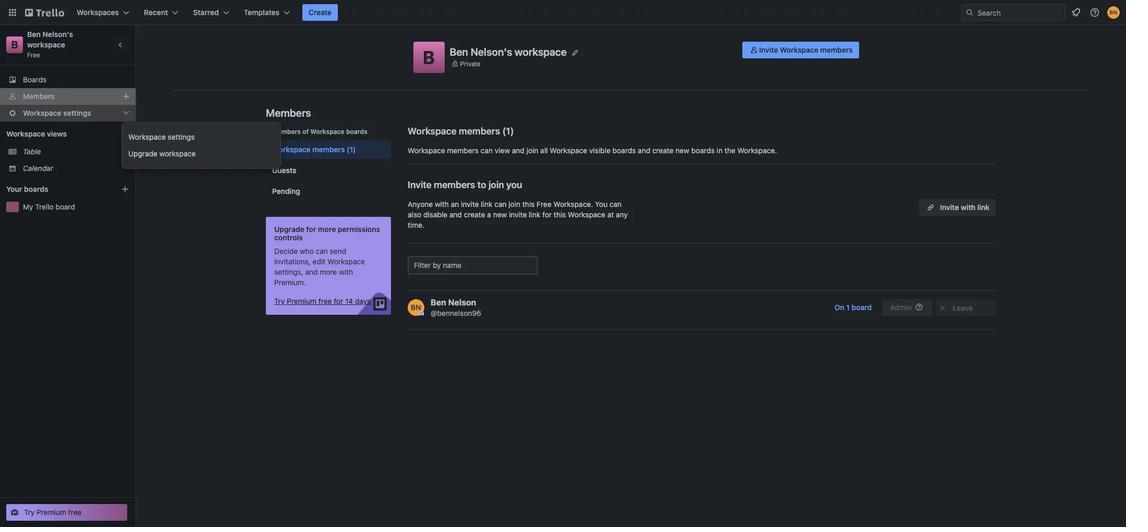 Task type: locate. For each thing, give the bounding box(es) containing it.
settings inside popup button
[[63, 108, 91, 117]]

settings,
[[274, 268, 303, 276]]

workspace down primary element
[[515, 46, 567, 58]]

0 vertical spatial workspace.
[[738, 146, 777, 155]]

nelson's down back to home image
[[42, 30, 73, 39]]

0 horizontal spatial 1
[[506, 126, 511, 137]]

0 vertical spatial members
[[23, 92, 54, 101]]

b inside button
[[423, 46, 435, 68]]

0 horizontal spatial workspace settings
[[23, 108, 91, 117]]

send
[[330, 247, 346, 256]]

1 vertical spatial this
[[554, 210, 566, 219]]

b
[[11, 39, 18, 51], [423, 46, 435, 68]]

ben for ben nelson @bennelson96
[[431, 298, 446, 307]]

1 vertical spatial create
[[464, 210, 485, 219]]

members up of
[[266, 107, 311, 119]]

1 vertical spatial invite
[[509, 210, 527, 219]]

0 horizontal spatial sm image
[[749, 45, 760, 55]]

workspace right b link
[[27, 40, 65, 49]]

0 horizontal spatial workspace.
[[554, 200, 593, 209]]

invite with link
[[940, 203, 990, 212]]

join
[[527, 146, 539, 155], [489, 179, 504, 190], [509, 200, 521, 209]]

premium inside button
[[287, 297, 317, 306]]

1 vertical spatial free
[[537, 200, 552, 209]]

invite
[[760, 45, 778, 54], [408, 179, 432, 190], [940, 203, 959, 212]]

2 horizontal spatial invite
[[940, 203, 959, 212]]

0 vertical spatial settings
[[63, 108, 91, 117]]

more up send
[[318, 225, 336, 234]]

boards right visible
[[613, 146, 636, 155]]

1 horizontal spatial new
[[676, 146, 690, 155]]

and down edit
[[305, 268, 318, 276]]

and right visible
[[638, 146, 651, 155]]

0 horizontal spatial free
[[68, 508, 82, 517]]

invite right a
[[509, 210, 527, 219]]

b for b button
[[423, 46, 435, 68]]

workspace. inside anyone with an invite link can join this free workspace. you can also disable and create a new invite link for this workspace at any time.
[[554, 200, 593, 209]]

0 vertical spatial free
[[319, 297, 332, 306]]

Search field
[[974, 5, 1065, 20]]

for inside button
[[334, 297, 343, 306]]

invite
[[461, 200, 479, 209], [509, 210, 527, 219]]

1 vertical spatial nelson's
[[471, 46, 512, 58]]

workspace. left "you"
[[554, 200, 593, 209]]

0 vertical spatial invite
[[461, 200, 479, 209]]

1 horizontal spatial workspace members
[[408, 126, 500, 137]]

1 horizontal spatial invite
[[509, 210, 527, 219]]

0 vertical spatial free
[[27, 51, 40, 59]]

ben up @bennelson96
[[431, 298, 446, 307]]

0 vertical spatial invite
[[760, 45, 778, 54]]

invite workspace members
[[760, 45, 853, 54]]

1 horizontal spatial try
[[274, 297, 285, 306]]

permissions
[[338, 225, 380, 234]]

workspace settings down 'members' link
[[23, 108, 91, 117]]

free inside ben nelson's workspace free
[[27, 51, 40, 59]]

and down 'an'
[[450, 210, 462, 219]]

workspace members
[[408, 126, 500, 137], [272, 145, 345, 154]]

1 vertical spatial free
[[68, 508, 82, 517]]

1 for on
[[847, 303, 850, 312]]

0 horizontal spatial upgrade
[[128, 149, 157, 158]]

sm image inside leave link
[[938, 303, 948, 313]]

0 vertical spatial create
[[653, 146, 674, 155]]

workspace settings link
[[122, 129, 293, 146]]

b left private
[[423, 46, 435, 68]]

0 vertical spatial new
[[676, 146, 690, 155]]

1 vertical spatial workspace members
[[272, 145, 345, 154]]

settings
[[63, 108, 91, 117], [168, 132, 195, 141]]

(
[[503, 126, 506, 137]]

upgrade up add board 'image'
[[128, 149, 157, 158]]

workspace navigation collapse icon image
[[114, 38, 128, 52]]

2 horizontal spatial join
[[527, 146, 539, 155]]

1 vertical spatial premium
[[37, 508, 66, 517]]

board right on
[[852, 303, 872, 312]]

settings down 'members' link
[[63, 108, 91, 117]]

2 vertical spatial invite
[[940, 203, 959, 212]]

1 horizontal spatial sm image
[[938, 303, 948, 313]]

0 horizontal spatial workspace members
[[272, 145, 345, 154]]

sm image
[[749, 45, 760, 55], [938, 303, 948, 313]]

0 horizontal spatial b
[[11, 39, 18, 51]]

sm image inside invite workspace members button
[[749, 45, 760, 55]]

0 vertical spatial board
[[56, 202, 75, 211]]

2 horizontal spatial workspace
[[515, 46, 567, 58]]

ben for ben nelson's workspace free
[[27, 30, 41, 39]]

members left of
[[272, 128, 301, 136]]

ben inside the ben nelson @bennelson96
[[431, 298, 446, 307]]

workspace views
[[6, 129, 67, 138]]

0 vertical spatial sm image
[[749, 45, 760, 55]]

1 vertical spatial workspace.
[[554, 200, 593, 209]]

0 horizontal spatial workspace
[[27, 40, 65, 49]]

0 horizontal spatial premium
[[37, 508, 66, 517]]

2 vertical spatial ben
[[431, 298, 446, 307]]

and inside anyone with an invite link can join this free workspace. you can also disable and create a new invite link for this workspace at any time.
[[450, 210, 462, 219]]

board down your boards with 1 items element
[[56, 202, 75, 211]]

1 horizontal spatial settings
[[168, 132, 195, 141]]

at
[[608, 210, 614, 219]]

boards
[[346, 128, 368, 136], [613, 146, 636, 155], [692, 146, 715, 155], [24, 185, 48, 193]]

settings up upgrade workspace at top
[[168, 132, 195, 141]]

1 horizontal spatial premium
[[287, 297, 317, 306]]

0 horizontal spatial board
[[56, 202, 75, 211]]

also
[[408, 210, 422, 219]]

try inside 'button'
[[24, 508, 35, 517]]

0 horizontal spatial try
[[24, 508, 35, 517]]

members inside button
[[821, 45, 853, 54]]

board inside my trello board link
[[56, 202, 75, 211]]

new
[[676, 146, 690, 155], [493, 210, 507, 219]]

ben
[[27, 30, 41, 39], [450, 46, 468, 58], [431, 298, 446, 307]]

ben nelson (bennelson96) image
[[1108, 6, 1120, 19]]

new right a
[[493, 210, 507, 219]]

0 horizontal spatial create
[[464, 210, 485, 219]]

create
[[653, 146, 674, 155], [464, 210, 485, 219]]

nelson's for ben nelson's workspace free
[[42, 30, 73, 39]]

for
[[543, 210, 552, 219], [306, 225, 316, 234], [334, 297, 343, 306]]

members inside 'members' link
[[23, 92, 54, 101]]

this
[[523, 200, 535, 209], [554, 210, 566, 219]]

1 vertical spatial join
[[489, 179, 504, 190]]

sm image for invite workspace members button
[[749, 45, 760, 55]]

1 vertical spatial invite
[[408, 179, 432, 190]]

more down edit
[[320, 268, 337, 276]]

0 vertical spatial 1
[[506, 126, 511, 137]]

free
[[319, 297, 332, 306], [68, 508, 82, 517]]

0 horizontal spatial settings
[[63, 108, 91, 117]]

1 vertical spatial 1
[[847, 303, 850, 312]]

more
[[318, 225, 336, 234], [320, 268, 337, 276]]

and right view
[[512, 146, 525, 155]]

0 vertical spatial upgrade
[[128, 149, 157, 158]]

0 horizontal spatial invite
[[408, 179, 432, 190]]

2 horizontal spatial link
[[978, 203, 990, 212]]

1 up view
[[506, 126, 511, 137]]

1 vertical spatial sm image
[[938, 303, 948, 313]]

nelson's inside ben nelson's workspace free
[[42, 30, 73, 39]]

invite for invite workspace members
[[760, 45, 778, 54]]

premium inside 'button'
[[37, 508, 66, 517]]

0 vertical spatial premium
[[287, 297, 317, 306]]

join left all
[[527, 146, 539, 155]]

ben inside ben nelson's workspace free
[[27, 30, 41, 39]]

1 horizontal spatial invite
[[760, 45, 778, 54]]

members down boards
[[23, 92, 54, 101]]

can up edit
[[316, 247, 328, 256]]

try premium free for 14 days
[[274, 297, 371, 306]]

1 vertical spatial upgrade
[[274, 225, 305, 234]]

join right to on the top of page
[[489, 179, 504, 190]]

1 horizontal spatial upgrade
[[274, 225, 305, 234]]

0 vertical spatial this
[[523, 200, 535, 209]]

edit
[[313, 257, 326, 266]]

0 horizontal spatial new
[[493, 210, 507, 219]]

workspace for ben nelson's workspace
[[515, 46, 567, 58]]

on 1 board link
[[829, 299, 878, 316]]

0 vertical spatial more
[[318, 225, 336, 234]]

board for my trello board
[[56, 202, 75, 211]]

0 horizontal spatial invite
[[461, 200, 479, 209]]

0 horizontal spatial with
[[339, 268, 353, 276]]

2 vertical spatial for
[[334, 297, 343, 306]]

1 vertical spatial settings
[[168, 132, 195, 141]]

workspace inside ben nelson's workspace free
[[27, 40, 65, 49]]

invite right 'an'
[[461, 200, 479, 209]]

workspace members down of
[[272, 145, 345, 154]]

0 vertical spatial workspace settings
[[23, 108, 91, 117]]

1 horizontal spatial ben
[[431, 298, 446, 307]]

1 vertical spatial for
[[306, 225, 316, 234]]

workspace settings inside 'link'
[[128, 132, 195, 141]]

workspace
[[27, 40, 65, 49], [515, 46, 567, 58], [159, 149, 196, 158]]

link
[[481, 200, 493, 209], [978, 203, 990, 212], [529, 210, 541, 219]]

private
[[460, 60, 481, 68]]

boards left the in
[[692, 146, 715, 155]]

workspace members left (
[[408, 126, 500, 137]]

1 horizontal spatial with
[[435, 200, 449, 209]]

1 vertical spatial try
[[24, 508, 35, 517]]

b left ben nelson's workspace free
[[11, 39, 18, 51]]

1 horizontal spatial b
[[423, 46, 435, 68]]

0 horizontal spatial for
[[306, 225, 316, 234]]

1 horizontal spatial nelson's
[[471, 46, 512, 58]]

join down you
[[509, 200, 521, 209]]

board
[[56, 202, 75, 211], [852, 303, 872, 312]]

try inside button
[[274, 297, 285, 306]]

1 horizontal spatial join
[[509, 200, 521, 209]]

1 horizontal spatial free
[[537, 200, 552, 209]]

ben up private
[[450, 46, 468, 58]]

upgrade inside upgrade for more permissions controls decide who can send invitations, edit workspace settings, and more with premium.
[[274, 225, 305, 234]]

and
[[512, 146, 525, 155], [638, 146, 651, 155], [450, 210, 462, 219], [305, 268, 318, 276]]

1 horizontal spatial for
[[334, 297, 343, 306]]

workspace
[[780, 45, 819, 54], [23, 108, 61, 117], [408, 126, 457, 137], [310, 128, 345, 136], [6, 129, 45, 138], [128, 132, 166, 141], [272, 145, 311, 154], [408, 146, 445, 155], [550, 146, 587, 155], [568, 210, 606, 219], [328, 257, 365, 266]]

2 horizontal spatial with
[[961, 203, 976, 212]]

create button
[[302, 4, 338, 21]]

premium
[[287, 297, 317, 306], [37, 508, 66, 517]]

starred button
[[187, 4, 236, 21]]

you
[[507, 179, 522, 190]]

ben right b link
[[27, 30, 41, 39]]

with
[[435, 200, 449, 209], [961, 203, 976, 212], [339, 268, 353, 276]]

0 vertical spatial try
[[274, 297, 285, 306]]

0 vertical spatial workspace members
[[408, 126, 500, 137]]

1 horizontal spatial 1
[[847, 303, 850, 312]]

your
[[6, 185, 22, 193]]

with inside button
[[961, 203, 976, 212]]

my trello board
[[23, 202, 75, 211]]

b for b link
[[11, 39, 18, 51]]

upgrade inside the upgrade workspace link
[[128, 149, 157, 158]]

for inside anyone with an invite link can join this free workspace. you can also disable and create a new invite link for this workspace at any time.
[[543, 210, 552, 219]]

settings inside 'link'
[[168, 132, 195, 141]]

1 vertical spatial ben
[[450, 46, 468, 58]]

link inside button
[[978, 203, 990, 212]]

ben nelson's workspace
[[450, 46, 567, 58]]

0 vertical spatial ben
[[27, 30, 41, 39]]

1 vertical spatial workspace settings
[[128, 132, 195, 141]]

2 vertical spatial join
[[509, 200, 521, 209]]

invite for invite with link
[[940, 203, 959, 212]]

0 horizontal spatial nelson's
[[42, 30, 73, 39]]

1 right on
[[847, 303, 850, 312]]

1
[[506, 126, 511, 137], [847, 303, 850, 312]]

0 horizontal spatial ben
[[27, 30, 41, 39]]

0 horizontal spatial free
[[27, 51, 40, 59]]

board inside on 1 board link
[[852, 303, 872, 312]]

calendar link
[[23, 163, 129, 174]]

1 horizontal spatial board
[[852, 303, 872, 312]]

upgrade workspace
[[128, 149, 196, 158]]

1 vertical spatial board
[[852, 303, 872, 312]]

workspace settings up upgrade workspace at top
[[128, 132, 195, 141]]

with inside anyone with an invite link can join this free workspace. you can also disable and create a new invite link for this workspace at any time.
[[435, 200, 449, 209]]

nelson's up private
[[471, 46, 512, 58]]

free inside button
[[319, 297, 332, 306]]

in
[[717, 146, 723, 155]]

( 1 )
[[503, 126, 514, 137]]

workspace. right the
[[738, 146, 777, 155]]

your boards
[[6, 185, 48, 193]]

try for try premium free for 14 days
[[274, 297, 285, 306]]

try
[[274, 297, 285, 306], [24, 508, 35, 517]]

free inside 'button'
[[68, 508, 82, 517]]

can up at
[[610, 200, 622, 209]]

1 vertical spatial new
[[493, 210, 507, 219]]

workspace down workspace settings 'link' on the top of page
[[159, 149, 196, 158]]

for inside upgrade for more permissions controls decide who can send invitations, edit workspace settings, and more with premium.
[[306, 225, 316, 234]]

upgrade up decide
[[274, 225, 305, 234]]

new left the in
[[676, 146, 690, 155]]

trello
[[35, 202, 54, 211]]

workspace settings
[[23, 108, 91, 117], [128, 132, 195, 141]]

free for try premium free
[[68, 508, 82, 517]]

starred
[[193, 8, 219, 17]]

free
[[27, 51, 40, 59], [537, 200, 552, 209]]

nelson's
[[42, 30, 73, 39], [471, 46, 512, 58]]



Task type: vqa. For each thing, say whether or not it's contained in the screenshot.
text field
no



Task type: describe. For each thing, give the bounding box(es) containing it.
workspace inside anyone with an invite link can join this free workspace. you can also disable and create a new invite link for this workspace at any time.
[[568, 210, 606, 219]]

controls
[[274, 233, 303, 242]]

leave
[[953, 304, 973, 312]]

invite for invite members to join you
[[408, 179, 432, 190]]

0 horizontal spatial link
[[481, 200, 493, 209]]

pending link
[[266, 182, 391, 201]]

you
[[595, 200, 608, 209]]

workspace inside popup button
[[23, 108, 61, 117]]

ben nelson's workspace link
[[27, 30, 75, 49]]

0 vertical spatial join
[[527, 146, 539, 155]]

invite workspace members button
[[743, 42, 859, 58]]

anyone with an invite link can join this free workspace. you can also disable and create a new invite link for this workspace at any time.
[[408, 200, 628, 229]]

1 horizontal spatial create
[[653, 146, 674, 155]]

the
[[725, 146, 736, 155]]

(1)
[[347, 145, 356, 154]]

b button
[[413, 42, 445, 73]]

and inside upgrade for more permissions controls decide who can send invitations, edit workspace settings, and more with premium.
[[305, 268, 318, 276]]

invite members to join you
[[408, 179, 522, 190]]

join inside anyone with an invite link can join this free workspace. you can also disable and create a new invite link for this workspace at any time.
[[509, 200, 521, 209]]

on
[[835, 303, 845, 312]]

upgrade for more permissions controls decide who can send invitations, edit workspace settings, and more with premium.
[[274, 225, 380, 287]]

upgrade for upgrade for more permissions controls decide who can send invitations, edit workspace settings, and more with premium.
[[274, 225, 305, 234]]

0 horizontal spatial join
[[489, 179, 504, 190]]

Filter by name text field
[[408, 256, 538, 275]]

table
[[23, 147, 41, 156]]

admin
[[891, 303, 912, 312]]

an
[[451, 200, 459, 209]]

recent
[[144, 8, 168, 17]]

ben for ben nelson's workspace
[[450, 46, 468, 58]]

my
[[23, 202, 33, 211]]

boards link
[[0, 71, 136, 88]]

on 1 board
[[835, 303, 872, 312]]

board for on 1 board
[[852, 303, 872, 312]]

sm image for leave link
[[938, 303, 948, 313]]

workspace inside button
[[780, 45, 819, 54]]

with for anyone
[[435, 200, 449, 209]]

create
[[309, 8, 332, 17]]

free inside anyone with an invite link can join this free workspace. you can also disable and create a new invite link for this workspace at any time.
[[537, 200, 552, 209]]

all
[[540, 146, 548, 155]]

workspace for ben nelson's workspace free
[[27, 40, 65, 49]]

1 horizontal spatial workspace
[[159, 149, 196, 158]]

any
[[616, 210, 628, 219]]

primary element
[[0, 0, 1126, 25]]

@bennelson96
[[431, 309, 481, 318]]

table link
[[23, 147, 129, 157]]

try premium free
[[24, 508, 82, 517]]

workspace settings button
[[0, 105, 136, 122]]

with for invite
[[961, 203, 976, 212]]

guests link
[[266, 161, 391, 180]]

workspace members can view and join all workspace visible boards and create new boards in the workspace.
[[408, 146, 777, 155]]

view
[[495, 146, 510, 155]]

who
[[300, 247, 314, 256]]

1 vertical spatial more
[[320, 268, 337, 276]]

back to home image
[[25, 4, 64, 21]]

create inside anyone with an invite link can join this free workspace. you can also disable and create a new invite link for this workspace at any time.
[[464, 210, 485, 219]]

upgrade workspace link
[[122, 146, 293, 162]]

anyone
[[408, 200, 433, 209]]

new inside anyone with an invite link can join this free workspace. you can also disable and create a new invite link for this workspace at any time.
[[493, 210, 507, 219]]

templates
[[244, 8, 280, 17]]

1 horizontal spatial this
[[554, 210, 566, 219]]

b link
[[6, 37, 23, 53]]

premium for try premium free for 14 days
[[287, 297, 317, 306]]

boards up my
[[24, 185, 48, 193]]

nelson
[[448, 298, 476, 307]]

add board image
[[121, 185, 129, 193]]

free for try premium free for 14 days
[[319, 297, 332, 306]]

can down you
[[495, 200, 507, 209]]

workspace settings inside popup button
[[23, 108, 91, 117]]

of
[[303, 128, 309, 136]]

can left view
[[481, 146, 493, 155]]

days
[[355, 297, 371, 306]]

members link
[[0, 88, 136, 105]]

1 vertical spatial members
[[266, 107, 311, 119]]

members of workspace boards
[[272, 128, 368, 136]]

2 vertical spatial members
[[272, 128, 301, 136]]

open information menu image
[[1090, 7, 1100, 18]]

to
[[478, 179, 486, 190]]

1 for (
[[506, 126, 511, 137]]

visible
[[589, 146, 611, 155]]

leave link
[[936, 299, 996, 316]]

disable
[[423, 210, 448, 219]]

ben nelson's workspace free
[[27, 30, 75, 59]]

14
[[345, 297, 353, 306]]

recent button
[[138, 4, 185, 21]]

premium.
[[274, 278, 306, 287]]

0 notifications image
[[1070, 6, 1083, 19]]

try premium free for 14 days button
[[274, 296, 371, 307]]

my trello board link
[[23, 202, 129, 212]]

decide
[[274, 247, 298, 256]]

your boards with 1 items element
[[6, 183, 105, 196]]

templates button
[[238, 4, 296, 21]]

try for try premium free
[[24, 508, 35, 517]]

1 horizontal spatial link
[[529, 210, 541, 219]]

ben nelson @bennelson96
[[431, 298, 481, 318]]

invite with link button
[[920, 199, 996, 216]]

calendar
[[23, 164, 53, 173]]

search image
[[966, 8, 974, 17]]

a
[[487, 210, 491, 219]]

guests
[[272, 166, 296, 175]]

try premium free button
[[6, 504, 127, 521]]

boards
[[23, 75, 47, 84]]

admin button
[[882, 299, 932, 316]]

1 horizontal spatial workspace.
[[738, 146, 777, 155]]

can inside upgrade for more permissions controls decide who can send invitations, edit workspace settings, and more with premium.
[[316, 247, 328, 256]]

workspace inside upgrade for more permissions controls decide who can send invitations, edit workspace settings, and more with premium.
[[328, 257, 365, 266]]

workspace inside 'link'
[[128, 132, 166, 141]]

workspaces
[[77, 8, 119, 17]]

invitations,
[[274, 257, 311, 266]]

workspaces button
[[70, 4, 136, 21]]

nelson's for ben nelson's workspace
[[471, 46, 512, 58]]

boards up (1)
[[346, 128, 368, 136]]

with inside upgrade for more permissions controls decide who can send invitations, edit workspace settings, and more with premium.
[[339, 268, 353, 276]]

upgrade for upgrade workspace
[[128, 149, 157, 158]]

pending
[[272, 187, 300, 196]]

0 horizontal spatial this
[[523, 200, 535, 209]]

premium for try premium free
[[37, 508, 66, 517]]

this member is an admin of this workspace. image
[[419, 311, 424, 316]]

)
[[511, 126, 514, 137]]

time.
[[408, 221, 425, 229]]

views
[[47, 129, 67, 138]]



